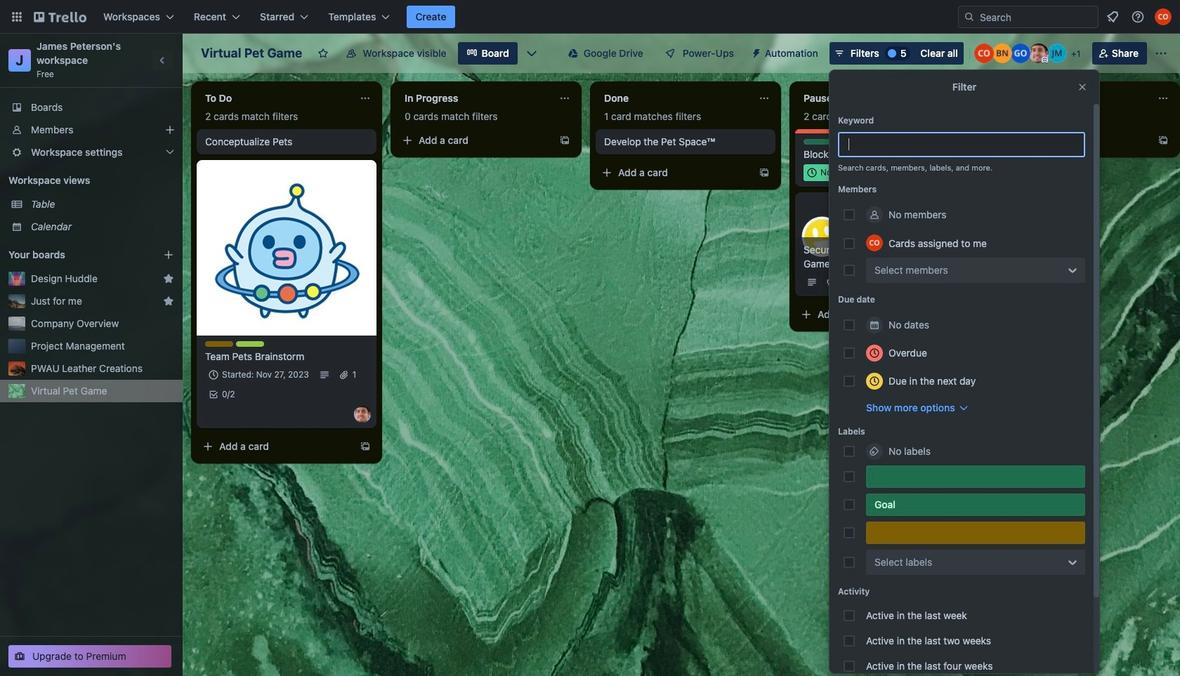 Task type: describe. For each thing, give the bounding box(es) containing it.
add board image
[[163, 249, 174, 261]]

gary orlando (garyorlando) image
[[1011, 44, 1030, 63]]

this member is an admin of this board. image
[[1042, 57, 1048, 63]]

color: yellow, title: none image
[[205, 341, 233, 347]]

1 horizontal spatial color: green, title: "goal" element
[[866, 494, 1085, 516]]

Board name text field
[[194, 42, 309, 65]]

1 horizontal spatial create from template… image
[[559, 135, 570, 146]]

create from template… image
[[1158, 135, 1169, 146]]

show menu image
[[1154, 46, 1168, 60]]

1 horizontal spatial christina overa (christinaovera) image
[[974, 44, 994, 63]]

sm image
[[745, 42, 765, 62]]

search image
[[964, 11, 975, 22]]

christina overa (christinaovera) image
[[1155, 8, 1172, 25]]

color: bold lime, title: "team task" element
[[236, 341, 264, 347]]

james peterson (jamespeterson93) image
[[1029, 44, 1049, 63]]

google drive icon image
[[568, 48, 578, 58]]

customize views image
[[525, 46, 539, 60]]

star or unstar board image
[[318, 48, 329, 59]]

your boards with 6 items element
[[8, 247, 142, 263]]

Enter a keyword… text field
[[838, 132, 1085, 157]]

color: green, title: none element
[[866, 466, 1085, 488]]

1 starred icon image from the top
[[163, 273, 174, 284]]

open information menu image
[[1131, 10, 1145, 24]]



Task type: vqa. For each thing, say whether or not it's contained in the screenshot.
rightmost Create from template… image
yes



Task type: locate. For each thing, give the bounding box(es) containing it.
back to home image
[[34, 6, 86, 28]]

None checkbox
[[804, 164, 879, 181]]

0 horizontal spatial create from template… image
[[360, 441, 371, 452]]

0 vertical spatial create from template… image
[[559, 135, 570, 146]]

ben nelson (bennelson96) image
[[992, 44, 1012, 63]]

None text field
[[197, 87, 354, 110], [596, 87, 753, 110], [795, 87, 952, 110], [995, 87, 1152, 110], [197, 87, 354, 110], [596, 87, 753, 110], [795, 87, 952, 110], [995, 87, 1152, 110]]

0 vertical spatial christina overa (christinaovera) image
[[974, 44, 994, 63]]

0 horizontal spatial christina overa (christinaovera) image
[[866, 235, 883, 251]]

0 notifications image
[[1104, 8, 1121, 25]]

2 starred icon image from the top
[[163, 296, 174, 307]]

None text field
[[396, 87, 554, 110]]

0 vertical spatial starred icon image
[[163, 273, 174, 284]]

starred icon image
[[163, 273, 174, 284], [163, 296, 174, 307]]

2 horizontal spatial create from template… image
[[759, 167, 770, 178]]

primary element
[[0, 0, 1180, 34]]

0 vertical spatial color: green, title: "goal" element
[[804, 139, 832, 145]]

color: green, title: "goal" element left the color: red, title: "blocker" element
[[804, 139, 832, 145]]

color: green, title: "goal" element up color: yellow, title: none element on the bottom
[[866, 494, 1085, 516]]

0 horizontal spatial color: green, title: "goal" element
[[804, 139, 832, 145]]

christina overa (christinaovera) image
[[974, 44, 994, 63], [866, 235, 883, 251]]

workspace navigation collapse icon image
[[153, 51, 173, 70]]

james peterson (jamespeterson93) image
[[354, 406, 371, 423]]

1 vertical spatial christina overa (christinaovera) image
[[866, 235, 883, 251]]

color: yellow, title: none element
[[866, 522, 1085, 544]]

create from template… image
[[559, 135, 570, 146], [759, 167, 770, 178], [360, 441, 371, 452]]

jeremy miller (jeremymiller198) image
[[1047, 44, 1067, 63]]

close popover image
[[1077, 81, 1088, 93]]

1 vertical spatial starred icon image
[[163, 296, 174, 307]]

1 vertical spatial color: green, title: "goal" element
[[866, 494, 1085, 516]]

color: red, title: "blocker" element
[[834, 139, 863, 145]]

1 vertical spatial create from template… image
[[759, 167, 770, 178]]

Search field
[[975, 7, 1098, 27]]

color: green, title: "goal" element
[[804, 139, 832, 145], [866, 494, 1085, 516]]

2 vertical spatial create from template… image
[[360, 441, 371, 452]]



